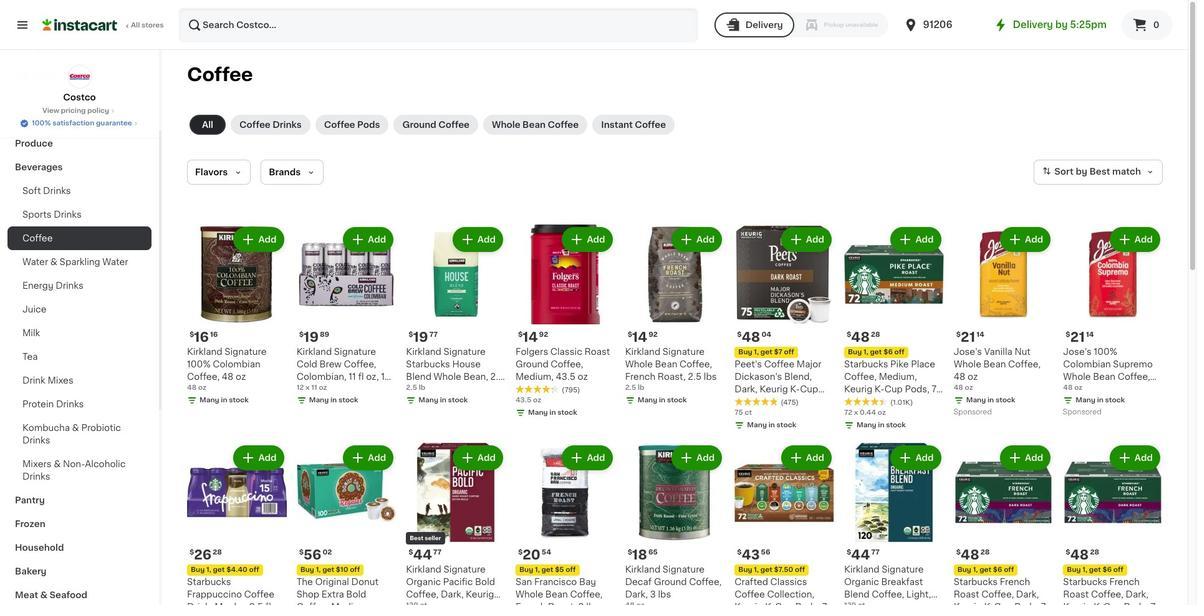 Task type: vqa. For each thing, say whether or not it's contained in the screenshot.
19 corresponding to $ 19 77
yes



Task type: locate. For each thing, give the bounding box(es) containing it.
signature inside kirkland signature decaf ground coffee, dark, 3 lbs
[[663, 565, 705, 574]]

k-
[[875, 385, 885, 393], [790, 385, 800, 393], [875, 603, 885, 605], [406, 603, 416, 605], [765, 603, 775, 605], [985, 603, 994, 605], [1094, 603, 1104, 605]]

1 horizontal spatial all
[[202, 120, 213, 129]]

organic inside kirkland signature organic breakfast blend coffee, light, keurig k-cup po
[[845, 578, 879, 586]]

1 $ 14 92 from the left
[[518, 330, 548, 343]]

2 $ 14 92 from the left
[[628, 330, 658, 343]]

sports drinks link
[[7, 203, 152, 226]]

$ 44 77 up kirkland signature organic breakfast blend coffee, light, keurig k-cup po
[[847, 548, 880, 562]]

kirkland signature link
[[7, 108, 152, 132]]

all
[[131, 22, 140, 29], [202, 120, 213, 129]]

1 horizontal spatial 3
[[650, 590, 656, 599]]

many in stock down jose's vanilla nut whole bean coffee, 48 oz 48 oz
[[967, 396, 1016, 403]]

12 x 11 oz
[[297, 384, 327, 391]]

12 down colombian,
[[297, 384, 304, 391]]

best left match
[[1090, 167, 1111, 176]]

coffee, inside kirkland signature cold brew coffee, colombian, 11 fl oz, 12 ct
[[344, 360, 376, 368]]

soft drinks link
[[7, 179, 152, 203]]

in for jose's vanilla nut whole bean coffee, 48 oz
[[988, 396, 994, 403]]

0 horizontal spatial 75
[[735, 409, 743, 416]]

cup inside starbucks pike place coffee, medium, keurig k-cup pods, 72 ct
[[885, 385, 903, 393]]

blend for 19
[[406, 372, 432, 381]]

in down folgers classic roast ground coffee, medium, 43.5 oz
[[550, 409, 556, 416]]

1 vertical spatial 3
[[579, 603, 584, 605]]

2 sponsored badge image from the left
[[1064, 409, 1101, 416]]

0 vertical spatial 11
[[349, 372, 356, 381]]

$ 14 92 up folgers
[[518, 330, 548, 343]]

juice
[[22, 305, 47, 314]]

2 organic from the left
[[406, 578, 441, 587]]

many down 48 oz
[[1076, 396, 1096, 403]]

blend
[[406, 372, 432, 381], [845, 590, 870, 599]]

2 horizontal spatial 100%
[[1094, 347, 1118, 356]]

2 19 from the left
[[413, 330, 428, 343]]

77 for breakfast
[[872, 549, 880, 556]]

1 jose's from the left
[[954, 347, 982, 356]]

1 horizontal spatial ground
[[516, 360, 549, 368]]

lbs inside kirkland signature starbucks house blend whole bean, 2.5 lbs
[[406, 385, 419, 393]]

77 for house
[[430, 331, 438, 338]]

75 inside peet's coffee major dickason's blend, dark, keurig k-cup pods, 75 ct
[[762, 397, 772, 406]]

21 up jose's vanilla nut whole bean coffee, 48 oz 48 oz
[[961, 330, 976, 343]]

1 vertical spatial roast,
[[548, 603, 576, 605]]

stock down (475)
[[777, 421, 797, 428]]

54
[[542, 549, 551, 556]]

& up "energy drinks"
[[50, 258, 57, 266]]

lbs inside kirkland signature decaf ground coffee, dark, 3 lbs
[[658, 590, 671, 599]]

all stores link
[[42, 7, 165, 42]]

cold
[[297, 360, 317, 368]]

1 vertical spatial by
[[1076, 167, 1088, 176]]

1 horizontal spatial blend
[[845, 590, 870, 599]]

drinks for soft drinks
[[43, 186, 71, 195]]

0 horizontal spatial water
[[22, 258, 48, 266]]

0 horizontal spatial medium,
[[516, 372, 554, 381]]

65
[[649, 549, 658, 556]]

stock for kirkland signature whole bean coffee, french roast, 2.5 lbs
[[667, 396, 687, 403]]

ground inside ground coffee link
[[403, 120, 437, 129]]

$ 21 14 for jose's vanilla nut whole bean coffee, 48 oz
[[957, 330, 985, 343]]

kirkland inside kirkland signature organic breakfast blend coffee, light, keurig k-cup po
[[845, 565, 880, 574]]

1 horizontal spatial 19
[[413, 330, 428, 343]]

get
[[870, 348, 882, 355], [761, 348, 773, 355], [213, 567, 225, 573], [542, 567, 554, 573], [323, 567, 334, 573], [761, 567, 773, 573], [980, 567, 992, 573], [1090, 567, 1101, 573]]

0 horizontal spatial delivery
[[746, 21, 783, 29]]

many in stock down the kirkland signature 100% colombian coffee, 48 oz 48 oz
[[200, 396, 249, 403]]

water right sparkling
[[102, 258, 128, 266]]

$ 21 14 up vanilla
[[957, 330, 985, 343]]

1 horizontal spatial $6
[[993, 567, 1003, 573]]

0 vertical spatial 75
[[762, 397, 772, 406]]

120
[[463, 603, 478, 605]]

many in stock down 0.44
[[857, 421, 906, 428]]

drinks for energy drinks
[[56, 281, 83, 290]]

1 vertical spatial all
[[202, 120, 213, 129]]

stock down kirkland signature cold brew coffee, colombian, 11 fl oz, 12 ct
[[339, 396, 358, 403]]

0 horizontal spatial 100%
[[32, 120, 51, 127]]

1 horizontal spatial delivery
[[1013, 20, 1053, 29]]

19 for $ 19 89
[[304, 330, 319, 343]]

bean
[[523, 120, 546, 129], [655, 360, 678, 368], [984, 360, 1006, 368], [1093, 372, 1116, 381], [546, 590, 568, 599]]

2 lb from the left
[[638, 384, 645, 391]]

1 92 from the left
[[539, 331, 548, 338]]

mixers
[[22, 460, 52, 468]]

organic inside kirkland signature organic pacific bold coffee, dark, keurig k-cup pods, 120 ct
[[406, 578, 441, 587]]

1 vertical spatial ground
[[516, 360, 549, 368]]

kirkland signature starbucks house blend whole bean, 2.5 lbs
[[406, 347, 504, 393]]

$ 21 14 up jose's 100% colombian supremo whole bean coffee, 48 oz
[[1066, 330, 1094, 343]]

0 horizontal spatial roast,
[[548, 603, 576, 605]]

0 horizontal spatial blend
[[406, 372, 432, 381]]

$ 14 92 up kirkland signature whole bean coffee, french roast, 2.5 lbs 2.5 lb
[[628, 330, 658, 343]]

dark, inside kirkland signature decaf ground coffee, dark, 3 lbs
[[625, 590, 648, 599]]

1 horizontal spatial 56
[[761, 549, 771, 556]]

colombian up 48 oz
[[1064, 360, 1111, 368]]

0 horizontal spatial 44
[[413, 548, 432, 562]]

keurig inside kirkland signature organic pacific bold coffee, dark, keurig k-cup pods, 120 ct
[[466, 590, 494, 599]]

$
[[190, 331, 194, 338], [518, 331, 523, 338], [847, 331, 852, 338], [299, 331, 304, 338], [409, 331, 413, 338], [628, 331, 632, 338], [737, 331, 742, 338], [957, 331, 961, 338], [1066, 331, 1071, 338], [190, 549, 194, 556], [518, 549, 523, 556], [847, 549, 852, 556], [299, 549, 304, 556], [409, 549, 413, 556], [628, 549, 632, 556], [737, 549, 742, 556], [957, 549, 961, 556], [1066, 549, 1071, 556]]

in down the kirkland signature 100% colombian coffee, 48 oz 48 oz
[[221, 396, 227, 403]]

drink
[[22, 376, 45, 385]]

oz,
[[366, 372, 379, 381]]

0 horizontal spatial $6
[[884, 348, 893, 355]]

kirkland inside the kirkland signature 100% colombian coffee, 48 oz 48 oz
[[187, 347, 222, 356]]

77 for pacific
[[433, 549, 442, 556]]

3 down decaf
[[650, 590, 656, 599]]

$ 14 92
[[518, 330, 548, 343], [628, 330, 658, 343]]

stock down bean,
[[448, 396, 468, 403]]

1 horizontal spatial bold
[[475, 578, 495, 587]]

many down 43.5 oz at the left bottom
[[528, 409, 548, 416]]

signature inside the kirkland signature 100% colombian coffee, 48 oz 48 oz
[[225, 347, 267, 356]]

stock down jose's vanilla nut whole bean coffee, 48 oz 48 oz
[[996, 396, 1016, 403]]

& left non-
[[54, 460, 61, 468]]

water up energy
[[22, 258, 48, 266]]

jose's up 48 oz
[[1064, 347, 1092, 356]]

43.5 inside folgers classic roast ground coffee, medium, 43.5 oz
[[556, 372, 576, 381]]

kirkland for kirkland signature
[[15, 115, 52, 124]]

1 44 from the left
[[852, 548, 870, 562]]

None search field
[[178, 7, 698, 42]]

0 horizontal spatial lb
[[419, 384, 426, 391]]

0 horizontal spatial sponsored badge image
[[954, 409, 992, 416]]

2.5
[[491, 372, 504, 381], [688, 372, 702, 381], [406, 384, 417, 391], [625, 384, 636, 391]]

1 horizontal spatial $ 14 92
[[628, 330, 658, 343]]

14 up kirkland signature whole bean coffee, french roast, 2.5 lbs 2.5 lb
[[632, 330, 648, 343]]

in for kirkland signature starbucks house blend whole bean, 2.5 lbs
[[440, 396, 447, 403]]

& right meat
[[40, 591, 47, 599]]

meat
[[15, 591, 38, 599]]

brands button
[[261, 160, 324, 185]]

2 jose's from the left
[[1064, 347, 1092, 356]]

probiotic
[[81, 424, 121, 432]]

& inside mixers & non-alcoholic drinks
[[54, 460, 61, 468]]

$ inside $ 19 89
[[299, 331, 304, 338]]

coffee link
[[7, 226, 152, 250]]

bold inside the original donut shop extra bold coffee, mediu
[[346, 590, 366, 599]]

2.5 inside kirkland signature starbucks house blend whole bean, 2.5 lbs
[[491, 372, 504, 381]]

ground right decaf
[[654, 578, 687, 587]]

44 down best seller
[[413, 548, 432, 562]]

100% down view
[[32, 120, 51, 127]]

french
[[625, 372, 656, 381], [1000, 578, 1031, 587], [1110, 578, 1140, 587], [516, 603, 546, 605]]

coffee, inside kirkland signature whole bean coffee, french roast, 2.5 lbs 2.5 lb
[[680, 360, 712, 368]]

drinks up brands
[[273, 120, 302, 129]]

1 horizontal spatial colombian
[[1064, 360, 1111, 368]]

buy 1, get $4.40 off
[[191, 567, 259, 573]]

sponsored badge image down jose's vanilla nut whole bean coffee, 48 oz 48 oz
[[954, 409, 992, 416]]

extra
[[322, 590, 344, 599]]

jose's for jose's vanilla nut whole bean coffee, 48 oz 48 oz
[[954, 347, 982, 356]]

0 horizontal spatial starbucks french roast coffee, dark, keurig k-cup pods, 
[[954, 578, 1052, 605]]

1 21 from the left
[[961, 330, 976, 343]]

100% inside jose's 100% colombian supremo whole bean coffee, 48 oz
[[1094, 347, 1118, 356]]

0 vertical spatial roast,
[[658, 372, 686, 381]]

77 up kirkland signature organic breakfast blend coffee, light, keurig k-cup po
[[872, 549, 880, 556]]

many for kirkland signature whole bean coffee, french roast, 2.5 lbs
[[638, 396, 658, 403]]

signature for kirkland signature cold brew coffee, colombian, 11 fl oz, 12 ct
[[334, 347, 376, 356]]

in
[[221, 396, 227, 403], [331, 396, 337, 403], [440, 396, 447, 403], [659, 396, 666, 403], [988, 396, 994, 403], [1098, 396, 1104, 403], [550, 409, 556, 416], [878, 421, 885, 428], [769, 421, 775, 428]]

0 horizontal spatial all
[[131, 22, 140, 29]]

cup
[[885, 385, 903, 393], [800, 385, 819, 393], [885, 603, 903, 605], [416, 603, 434, 605], [775, 603, 794, 605], [994, 603, 1013, 605], [1104, 603, 1122, 605]]

0 vertical spatial 100%
[[32, 120, 51, 127]]

1 horizontal spatial medium,
[[879, 372, 917, 381]]

stock down kirkland signature whole bean coffee, french roast, 2.5 lbs 2.5 lb
[[667, 396, 687, 403]]

1 horizontal spatial water
[[102, 258, 128, 266]]

1 horizontal spatial 16
[[210, 331, 218, 338]]

56 right '43'
[[761, 549, 771, 556]]

san francisco bay whole bean coffee, french roast, 3 lbs
[[516, 578, 603, 605]]

in down kirkland signature whole bean coffee, french roast, 2.5 lbs 2.5 lb
[[659, 396, 666, 403]]

0 vertical spatial blend
[[406, 372, 432, 381]]

best inside "field"
[[1090, 167, 1111, 176]]

100% inside the kirkland signature 100% colombian coffee, 48 oz 48 oz
[[187, 360, 211, 368]]

43.5 down folgers
[[516, 396, 532, 403]]

100% up supremo
[[1094, 347, 1118, 356]]

bold up 120
[[475, 578, 495, 587]]

56 left 02
[[304, 548, 322, 562]]

keurig inside starbucks pike place coffee, medium, keurig k-cup pods, 72 ct
[[845, 385, 873, 393]]

19 up kirkland signature starbucks house blend whole bean, 2.5 lbs
[[413, 330, 428, 343]]

delivery by 5:25pm
[[1013, 20, 1107, 29]]

blend inside kirkland signature starbucks house blend whole bean, 2.5 lbs
[[406, 372, 432, 381]]

fl inside starbucks frappuccino coffee drink, mocha, 9.5 fl o
[[265, 603, 271, 605]]

1 vertical spatial blend
[[845, 590, 870, 599]]

jose's left vanilla
[[954, 347, 982, 356]]

organic left pacific
[[406, 578, 441, 587]]

2 44 from the left
[[413, 548, 432, 562]]

1 vertical spatial x
[[854, 409, 859, 416]]

75 down dickason's
[[735, 409, 743, 416]]

blend inside kirkland signature organic breakfast blend coffee, light, keurig k-cup po
[[845, 590, 870, 599]]

1 horizontal spatial starbucks french roast coffee, dark, keurig k-cup pods, 
[[1064, 578, 1161, 605]]

19 left 89
[[304, 330, 319, 343]]

1 horizontal spatial best
[[1090, 167, 1111, 176]]

0 horizontal spatial 12
[[297, 384, 304, 391]]

& inside kombucha & probiotic drinks
[[72, 424, 79, 432]]

lbs inside san francisco bay whole bean coffee, french roast, 3 lbs
[[586, 603, 599, 605]]

starbucks inside kirkland signature starbucks house blend whole bean, 2.5 lbs
[[406, 360, 450, 368]]

0 horizontal spatial 56
[[304, 548, 322, 562]]

kirkland inside kirkland signature starbucks house blend whole bean, 2.5 lbs
[[406, 347, 442, 356]]

lists link
[[7, 63, 152, 88]]

buy inside buy it again link
[[35, 46, 53, 55]]

brands
[[269, 168, 301, 177]]

medium, down 'pike' at the bottom
[[879, 372, 917, 381]]

1 horizontal spatial 44
[[852, 548, 870, 562]]

1 vertical spatial fl
[[265, 603, 271, 605]]

20
[[523, 548, 541, 562]]

roast, inside san francisco bay whole bean coffee, french roast, 3 lbs
[[548, 603, 576, 605]]

product group
[[187, 225, 287, 408], [297, 225, 396, 408], [406, 225, 506, 408], [516, 225, 615, 420], [625, 225, 725, 408], [735, 225, 835, 433], [845, 225, 944, 433], [954, 225, 1054, 419], [1064, 225, 1163, 419], [187, 443, 287, 605], [297, 443, 396, 605], [406, 443, 506, 605], [516, 443, 615, 605], [625, 443, 725, 605], [735, 443, 835, 605], [845, 443, 944, 605], [954, 443, 1054, 605], [1064, 443, 1163, 605]]

0 vertical spatial 3
[[650, 590, 656, 599]]

in down jose's 100% colombian supremo whole bean coffee, 48 oz
[[1098, 396, 1104, 403]]

coffee, inside kirkland signature decaf ground coffee, dark, 3 lbs
[[689, 578, 722, 587]]

44 for kirkland signature organic pacific bold coffee, dark, keurig k-cup pods, 120 ct
[[413, 548, 432, 562]]

buy 1, get $10 off
[[300, 567, 360, 573]]

blend for 44
[[845, 590, 870, 599]]

92 for folgers classic roast ground coffee, medium, 43.5 oz
[[539, 331, 548, 338]]

lb inside kirkland signature whole bean coffee, french roast, 2.5 lbs 2.5 lb
[[638, 384, 645, 391]]

0 horizontal spatial x
[[306, 384, 310, 391]]

jose's inside jose's vanilla nut whole bean coffee, 48 oz 48 oz
[[954, 347, 982, 356]]

milk
[[22, 329, 40, 337]]

fl left 'oz,'
[[358, 372, 364, 381]]

buy 1, get $6 off
[[848, 348, 905, 355], [958, 567, 1014, 573], [1067, 567, 1124, 573]]

stock down jose's 100% colombian supremo whole bean coffee, 48 oz
[[1106, 396, 1125, 403]]

0 horizontal spatial 11
[[311, 384, 317, 391]]

organic left breakfast
[[845, 578, 879, 586]]

2 21 from the left
[[1071, 330, 1085, 343]]

best seller
[[410, 535, 441, 541]]

$ 19 89
[[299, 330, 329, 343]]

1 19 from the left
[[304, 330, 319, 343]]

drinks down water & sparkling water
[[56, 281, 83, 290]]

$ inside $ 19 77
[[409, 331, 413, 338]]

0 horizontal spatial ground
[[403, 120, 437, 129]]

pods, inside starbucks pike place coffee, medium, keurig k-cup pods, 72 ct
[[905, 385, 930, 393]]

stock down the kirkland signature 100% colombian coffee, 48 oz 48 oz
[[229, 396, 249, 403]]

1 horizontal spatial jose's
[[1064, 347, 1092, 356]]

0 horizontal spatial $ 14 92
[[518, 330, 548, 343]]

organic for breakfast
[[845, 578, 879, 586]]

soft drinks
[[22, 186, 71, 195]]

2 $ 44 77 from the left
[[409, 548, 442, 562]]

$ 44 77 down best seller
[[409, 548, 442, 562]]

in down colombian,
[[331, 396, 337, 403]]

0 vertical spatial fl
[[358, 372, 364, 381]]

$ 21 14 for jose's 100% colombian supremo whole bean coffee, 48 oz
[[1066, 330, 1094, 343]]

drinks down kombucha
[[22, 436, 50, 445]]

2 vertical spatial 100%
[[187, 360, 211, 368]]

2 vertical spatial ground
[[654, 578, 687, 587]]

dark, inside peet's coffee major dickason's blend, dark, keurig k-cup pods, 75 ct
[[735, 385, 758, 393]]

collection,
[[767, 590, 815, 599]]

many down 0.44
[[857, 421, 877, 428]]

medium, up 43.5 oz at the left bottom
[[516, 372, 554, 381]]

whole bean coffee
[[492, 120, 579, 129]]

many down the 2.5 lb on the left bottom of the page
[[419, 396, 438, 403]]

56
[[304, 548, 322, 562], [761, 549, 771, 556]]

2 $ 21 14 from the left
[[1066, 330, 1094, 343]]

92 up kirkland signature whole bean coffee, french roast, 2.5 lbs 2.5 lb
[[649, 331, 658, 338]]

& down protein drinks link
[[72, 424, 79, 432]]

starbucks
[[845, 360, 888, 368], [406, 360, 450, 368], [187, 578, 231, 586], [954, 578, 998, 587], [1064, 578, 1108, 587]]

0 vertical spatial by
[[1056, 20, 1068, 29]]

house
[[452, 360, 481, 368]]

19 for $ 19 77
[[413, 330, 428, 343]]

1 sponsored badge image from the left
[[954, 409, 992, 416]]

drinks
[[273, 120, 302, 129], [43, 186, 71, 195], [54, 210, 82, 219], [56, 281, 83, 290], [56, 400, 84, 409], [22, 436, 50, 445], [22, 472, 50, 481]]

fl right 9.5 on the bottom of page
[[265, 603, 271, 605]]

2 water from the left
[[102, 258, 128, 266]]

shop
[[297, 590, 319, 599]]

1 vertical spatial 11
[[311, 384, 317, 391]]

product group containing 16
[[187, 225, 287, 408]]

1 vertical spatial 100%
[[1094, 347, 1118, 356]]

77 up kirkland signature starbucks house blend whole bean, 2.5 lbs
[[430, 331, 438, 338]]

2 92 from the left
[[649, 331, 658, 338]]

coffee,
[[551, 360, 583, 368], [344, 360, 376, 368], [680, 360, 712, 368], [1009, 360, 1041, 368], [187, 372, 220, 381], [845, 372, 877, 381], [1118, 372, 1151, 381], [689, 578, 722, 587], [570, 590, 603, 599], [872, 590, 905, 599], [406, 590, 439, 599], [982, 590, 1014, 599], [1091, 590, 1124, 599], [297, 603, 329, 605]]

many in stock down the 2.5 lb on the left bottom of the page
[[419, 396, 468, 403]]

0 horizontal spatial jose's
[[954, 347, 982, 356]]

nut
[[1015, 347, 1031, 356]]

$ 44 77 for kirkland signature organic breakfast blend coffee, light, keurig k-cup po
[[847, 548, 880, 562]]

1 horizontal spatial roast,
[[658, 372, 686, 381]]

x down colombian,
[[306, 384, 310, 391]]

dickason's
[[735, 372, 782, 381]]

product group containing 26
[[187, 443, 287, 605]]

&
[[50, 258, 57, 266], [72, 424, 79, 432], [54, 460, 61, 468], [40, 591, 47, 599]]

drinks down mixes
[[56, 400, 84, 409]]

2 horizontal spatial roast
[[1064, 590, 1089, 599]]

in for kirkland signature 100% colombian coffee, 48 oz
[[221, 396, 227, 403]]

signature inside kirkland signature organic breakfast blend coffee, light, keurig k-cup po
[[882, 565, 924, 574]]

1 horizontal spatial 21
[[1071, 330, 1085, 343]]

signature for kirkland signature 100% colombian coffee, 48 oz 48 oz
[[225, 347, 267, 356]]

0 horizontal spatial colombian
[[213, 360, 261, 368]]

medium, inside folgers classic roast ground coffee, medium, 43.5 oz
[[516, 372, 554, 381]]

1 horizontal spatial fl
[[358, 372, 364, 381]]

89
[[320, 331, 329, 338]]

drinks inside protein drinks link
[[56, 400, 84, 409]]

12 right 'oz,'
[[381, 372, 390, 381]]

9.5
[[249, 603, 263, 605]]

1 $ 44 77 from the left
[[847, 548, 880, 562]]

92 for kirkland signature whole bean coffee, french roast, 2.5 lbs
[[649, 331, 658, 338]]

1 horizontal spatial organic
[[845, 578, 879, 586]]

signature inside kirkland signature whole bean coffee, french roast, 2.5 lbs 2.5 lb
[[663, 347, 705, 356]]

drinks inside sports drinks link
[[54, 210, 82, 219]]

sparkling
[[60, 258, 100, 266]]

many in stock down 48 oz
[[1076, 396, 1125, 403]]

0 horizontal spatial 92
[[539, 331, 548, 338]]

1 horizontal spatial sponsored badge image
[[1064, 409, 1101, 416]]

drinks for coffee drinks
[[273, 120, 302, 129]]

1 lb from the left
[[419, 384, 426, 391]]

sort
[[1055, 167, 1074, 176]]

medium,
[[516, 372, 554, 381], [879, 372, 917, 381]]

many down the kirkland signature 100% colombian coffee, 48 oz 48 oz
[[200, 396, 219, 403]]

2 colombian from the left
[[1064, 360, 1111, 368]]

whole
[[492, 120, 521, 129], [625, 360, 653, 368], [954, 360, 982, 368], [434, 372, 461, 381], [1064, 372, 1091, 381], [516, 590, 543, 599]]

drinks inside mixers & non-alcoholic drinks
[[22, 472, 50, 481]]

0
[[1154, 21, 1160, 29]]

0 horizontal spatial 19
[[304, 330, 319, 343]]

lbs inside kirkland signature whole bean coffee, french roast, 2.5 lbs 2.5 lb
[[704, 372, 717, 381]]

3 inside san francisco bay whole bean coffee, french roast, 3 lbs
[[579, 603, 584, 605]]

0 horizontal spatial 43.5
[[516, 396, 532, 403]]

beverages link
[[7, 155, 152, 179]]

1 horizontal spatial 12
[[381, 372, 390, 381]]

in down kirkland signature starbucks house blend whole bean, 2.5 lbs
[[440, 396, 447, 403]]

1 organic from the left
[[845, 578, 879, 586]]

meat & seafood link
[[7, 583, 152, 605]]

1 horizontal spatial by
[[1076, 167, 1088, 176]]

1 horizontal spatial 43.5
[[556, 372, 576, 381]]

coffee, inside the original donut shop extra bold coffee, mediu
[[297, 603, 329, 605]]

44 up kirkland signature organic breakfast blend coffee, light, keurig k-cup po
[[852, 548, 870, 562]]

in down jose's vanilla nut whole bean coffee, 48 oz 48 oz
[[988, 396, 994, 403]]

jose's vanilla nut whole bean coffee, 48 oz 48 oz
[[954, 347, 1041, 391]]

11 left 'oz,'
[[349, 372, 356, 381]]

sponsored badge image
[[954, 409, 992, 416], [1064, 409, 1101, 416]]

in for jose's 100% colombian supremo whole bean coffee, 48 oz
[[1098, 396, 1104, 403]]

77 down "seller"
[[433, 549, 442, 556]]

ground right pods
[[403, 120, 437, 129]]

kirkland for kirkland signature decaf ground coffee, dark, 3 lbs
[[625, 565, 661, 574]]

original
[[315, 578, 349, 587]]

by right sort
[[1076, 167, 1088, 176]]

stock for kirkland signature 100% colombian coffee, 48 oz
[[229, 396, 249, 403]]

all up flavors
[[202, 120, 213, 129]]

21 up jose's 100% colombian supremo whole bean coffee, 48 oz
[[1071, 330, 1085, 343]]

roast,
[[658, 372, 686, 381], [548, 603, 576, 605]]

all for all stores
[[131, 22, 140, 29]]

it
[[55, 46, 61, 55]]

2 horizontal spatial ground
[[654, 578, 687, 587]]

instacart logo image
[[42, 17, 117, 32]]

k- inside kirkland signature organic pacific bold coffee, dark, keurig k-cup pods, 120 ct
[[406, 603, 416, 605]]

delivery inside button
[[746, 21, 783, 29]]

whole inside jose's vanilla nut whole bean coffee, 48 oz 48 oz
[[954, 360, 982, 368]]

blend up the 2.5 lb on the left bottom of the page
[[406, 372, 432, 381]]

many in stock down 12 x 11 oz
[[309, 396, 358, 403]]

Best match Sort by field
[[1034, 160, 1163, 185]]

in down the 72 x 0.44 oz
[[878, 421, 885, 428]]

pods,
[[905, 385, 930, 393], [735, 397, 759, 406], [437, 603, 461, 605], [796, 603, 820, 605], [1015, 603, 1039, 605], [1124, 603, 1149, 605]]

coffee, inside starbucks pike place coffee, medium, keurig k-cup pods, 72 ct
[[845, 372, 877, 381]]

1 horizontal spatial 75
[[762, 397, 772, 406]]

72 left 0.44
[[845, 409, 853, 416]]

0 vertical spatial best
[[1090, 167, 1111, 176]]

75 ct
[[735, 409, 752, 416]]

1 $ 21 14 from the left
[[957, 330, 985, 343]]

0 horizontal spatial $ 48 28
[[847, 330, 881, 343]]

add
[[258, 235, 277, 244], [368, 235, 386, 244], [478, 235, 496, 244], [587, 235, 605, 244], [697, 235, 715, 244], [806, 235, 825, 244], [916, 235, 934, 244], [1025, 235, 1044, 244], [1135, 235, 1153, 244], [258, 453, 277, 462], [368, 453, 386, 462], [478, 453, 496, 462], [587, 453, 605, 462], [697, 453, 715, 462], [806, 453, 825, 462], [916, 453, 934, 462], [1025, 453, 1044, 462], [1135, 453, 1153, 462]]

whole inside kirkland signature whole bean coffee, french roast, 2.5 lbs 2.5 lb
[[625, 360, 653, 368]]

starbucks inside starbucks frappuccino coffee drink, mocha, 9.5 fl o
[[187, 578, 231, 586]]

kirkland inside kirkland signature decaf ground coffee, dark, 3 lbs
[[625, 565, 661, 574]]

1 horizontal spatial buy 1, get $6 off
[[958, 567, 1014, 573]]

medium, inside starbucks pike place coffee, medium, keurig k-cup pods, 72 ct
[[879, 372, 917, 381]]

1 medium, from the left
[[516, 372, 554, 381]]

sponsored badge image for jose's 100% colombian supremo whole bean coffee, 48 oz
[[1064, 409, 1101, 416]]

1 colombian from the left
[[213, 360, 261, 368]]

1 vertical spatial 72
[[845, 409, 853, 416]]

1 horizontal spatial lb
[[638, 384, 645, 391]]

stock for kirkland signature starbucks house blend whole bean, 2.5 lbs
[[448, 396, 468, 403]]

signature inside kirkland signature starbucks house blend whole bean, 2.5 lbs
[[444, 347, 486, 356]]

0 vertical spatial x
[[306, 384, 310, 391]]

0 horizontal spatial $ 21 14
[[957, 330, 985, 343]]

1 horizontal spatial 100%
[[187, 360, 211, 368]]

drinks inside energy drinks link
[[56, 281, 83, 290]]

by for sort
[[1076, 167, 1088, 176]]

ground for 18
[[654, 578, 687, 587]]

drinks up sports drinks
[[43, 186, 71, 195]]

costco logo image
[[68, 65, 91, 89]]

$ 18 65
[[628, 548, 658, 562]]

signature
[[54, 115, 98, 124], [225, 347, 267, 356], [334, 347, 376, 356], [444, 347, 486, 356], [663, 347, 705, 356], [882, 565, 924, 574], [444, 565, 486, 574], [663, 565, 705, 574]]

colombian down $ 16 16
[[213, 360, 261, 368]]

best left "seller"
[[410, 535, 424, 541]]

14 up jose's 100% colombian supremo whole bean coffee, 48 oz
[[1086, 331, 1094, 338]]

kirkland inside kirkland signature organic pacific bold coffee, dark, keurig k-cup pods, 120 ct
[[406, 565, 442, 574]]

whole inside kirkland signature starbucks house blend whole bean, 2.5 lbs
[[434, 372, 461, 381]]

0 vertical spatial ground
[[403, 120, 437, 129]]

drinks down soft drinks link
[[54, 210, 82, 219]]

$ inside $ 56 02
[[299, 549, 304, 556]]

sponsored badge image down 48 oz
[[1064, 409, 1101, 416]]

stock for kirkland signature cold brew coffee, colombian, 11 fl oz, 12 ct
[[339, 396, 358, 403]]

1 horizontal spatial $ 21 14
[[1066, 330, 1094, 343]]

0 horizontal spatial bold
[[346, 590, 366, 599]]

2 medium, from the left
[[879, 372, 917, 381]]

92 up folgers
[[539, 331, 548, 338]]

1 horizontal spatial $ 44 77
[[847, 548, 880, 562]]

28 inside $ 26 28
[[213, 549, 222, 556]]

signature for kirkland signature decaf ground coffee, dark, 3 lbs
[[663, 565, 705, 574]]

0 horizontal spatial 21
[[961, 330, 976, 343]]

2 starbucks french roast coffee, dark, keurig k-cup pods,  from the left
[[1064, 578, 1161, 605]]

in for kirkland signature whole bean coffee, french roast, 2.5 lbs
[[659, 396, 666, 403]]

many down kirkland signature whole bean coffee, french roast, 2.5 lbs 2.5 lb
[[638, 396, 658, 403]]

72 down "place"
[[932, 385, 942, 393]]

coffee, inside jose's 100% colombian supremo whole bean coffee, 48 oz
[[1118, 372, 1151, 381]]

75 left (475)
[[762, 397, 772, 406]]

kombucha & probiotic drinks
[[22, 424, 121, 445]]

drinks inside soft drinks link
[[43, 186, 71, 195]]

the
[[297, 578, 313, 587]]

0 horizontal spatial $ 44 77
[[409, 548, 442, 562]]

1 vertical spatial bold
[[346, 590, 366, 599]]

21
[[961, 330, 976, 343], [1071, 330, 1085, 343]]

kirkland signature
[[15, 115, 98, 124]]

77
[[430, 331, 438, 338], [872, 549, 880, 556], [433, 549, 442, 556]]

folgers
[[516, 347, 548, 356]]

0 horizontal spatial 3
[[579, 603, 584, 605]]

43.5 up (795)
[[556, 372, 576, 381]]

0 horizontal spatial buy 1, get $6 off
[[848, 348, 905, 355]]

(795)
[[562, 386, 580, 393]]

1 horizontal spatial 72
[[932, 385, 942, 393]]

2 horizontal spatial buy 1, get $6 off
[[1067, 567, 1124, 573]]

energy drinks
[[22, 281, 83, 290]]

0 vertical spatial 43.5
[[556, 372, 576, 381]]

0 horizontal spatial by
[[1056, 20, 1068, 29]]



Task type: describe. For each thing, give the bounding box(es) containing it.
frappuccino
[[187, 590, 242, 599]]

pantry link
[[7, 488, 152, 512]]

48 oz
[[1064, 384, 1083, 391]]

coffee pods link
[[315, 115, 389, 135]]

delivery for delivery by 5:25pm
[[1013, 20, 1053, 29]]

14 up folgers
[[523, 330, 538, 343]]

starbucks inside starbucks pike place coffee, medium, keurig k-cup pods, 72 ct
[[845, 360, 888, 368]]

best for best match
[[1090, 167, 1111, 176]]

1 water from the left
[[22, 258, 48, 266]]

many in stock for kirkland signature starbucks house blend whole bean, 2.5 lbs
[[419, 396, 468, 403]]

$ 44 77 for kirkland signature organic pacific bold coffee, dark, keurig k-cup pods, 120 ct
[[409, 548, 442, 562]]

roast inside folgers classic roast ground coffee, medium, 43.5 oz
[[585, 347, 610, 356]]

k- inside kirkland signature organic breakfast blend coffee, light, keurig k-cup po
[[875, 603, 885, 605]]

place
[[911, 360, 936, 368]]

french inside san francisco bay whole bean coffee, french roast, 3 lbs
[[516, 603, 546, 605]]

brew
[[320, 360, 342, 368]]

protein drinks
[[22, 400, 84, 409]]

oz inside jose's 100% colombian supremo whole bean coffee, 48 oz
[[1078, 385, 1088, 393]]

04
[[762, 331, 772, 338]]

stock down (1.01k)
[[886, 421, 906, 428]]

ground coffee
[[403, 120, 470, 129]]

coffee inside crafted classics coffee collection, keurig k-cup pods,
[[735, 590, 765, 599]]

$ inside $ 16 16
[[190, 331, 194, 338]]

buy it again
[[35, 46, 88, 55]]

flavors
[[195, 168, 228, 177]]

coffee, inside folgers classic roast ground coffee, medium, 43.5 oz
[[551, 360, 583, 368]]

all link
[[190, 115, 226, 135]]

many in stock for kirkland signature whole bean coffee, french roast, 2.5 lbs
[[638, 396, 687, 403]]

Search field
[[180, 9, 697, 41]]

pacific
[[443, 578, 473, 587]]

many in stock for kirkland signature cold brew coffee, colombian, 11 fl oz, 12 ct
[[309, 396, 358, 403]]

keurig inside peet's coffee major dickason's blend, dark, keurig k-cup pods, 75 ct
[[760, 385, 788, 393]]

drinks inside kombucha & probiotic drinks
[[22, 436, 50, 445]]

classic
[[551, 347, 582, 356]]

pods
[[357, 120, 380, 129]]

delivery for delivery
[[746, 21, 783, 29]]

bold inside kirkland signature organic pacific bold coffee, dark, keurig k-cup pods, 120 ct
[[475, 578, 495, 587]]

stock for jose's 100% colombian supremo whole bean coffee, 48 oz
[[1106, 396, 1125, 403]]

72 inside starbucks pike place coffee, medium, keurig k-cup pods, 72 ct
[[932, 385, 942, 393]]

product group containing 43
[[735, 443, 835, 605]]

drink mixes link
[[7, 369, 152, 392]]

12 inside kirkland signature cold brew coffee, colombian, 11 fl oz, 12 ct
[[381, 372, 390, 381]]

ct inside kirkland signature organic pacific bold coffee, dark, keurig k-cup pods, 120 ct
[[481, 603, 490, 605]]

$ inside $ 26 28
[[190, 549, 194, 556]]

water & sparkling water link
[[7, 250, 152, 274]]

bean inside kirkland signature whole bean coffee, french roast, 2.5 lbs 2.5 lb
[[655, 360, 678, 368]]

k- inside starbucks pike place coffee, medium, keurig k-cup pods, 72 ct
[[875, 385, 885, 393]]

frozen
[[15, 520, 45, 528]]

100% inside 'button'
[[32, 120, 51, 127]]

tea
[[22, 352, 38, 361]]

produce link
[[7, 132, 152, 155]]

cup inside crafted classics coffee collection, keurig k-cup pods,
[[775, 603, 794, 605]]

$ inside $ 48 04
[[737, 331, 742, 338]]

whole inside jose's 100% colombian supremo whole bean coffee, 48 oz
[[1064, 372, 1091, 381]]

many for kirkland signature cold brew coffee, colombian, 11 fl oz, 12 ct
[[309, 396, 329, 403]]

bean inside jose's 100% colombian supremo whole bean coffee, 48 oz
[[1093, 372, 1116, 381]]

supremo
[[1114, 360, 1153, 368]]

kirkland for kirkland signature organic pacific bold coffee, dark, keurig k-cup pods, 120 ct
[[406, 565, 442, 574]]

1 vertical spatial 12
[[297, 384, 304, 391]]

$ 56 02
[[299, 548, 332, 562]]

colombian inside jose's 100% colombian supremo whole bean coffee, 48 oz
[[1064, 360, 1111, 368]]

coffee pods
[[324, 120, 380, 129]]

$ 14 92 for kirkland signature whole bean coffee, french roast, 2.5 lbs
[[628, 330, 658, 343]]

costco link
[[63, 65, 96, 104]]

x for 72
[[854, 409, 859, 416]]

the original donut shop extra bold coffee, mediu
[[297, 578, 382, 605]]

pods, inside peet's coffee major dickason's blend, dark, keurig k-cup pods, 75 ct
[[735, 397, 759, 406]]

many in stock down (475)
[[747, 421, 797, 428]]

1 horizontal spatial roast
[[954, 590, 980, 599]]

k- inside crafted classics coffee collection, keurig k-cup pods,
[[765, 603, 775, 605]]

cup inside kirkland signature organic breakfast blend coffee, light, keurig k-cup po
[[885, 603, 903, 605]]

2.5 lb
[[406, 384, 426, 391]]

pricing
[[61, 107, 86, 114]]

kirkland for kirkland signature organic breakfast blend coffee, light, keurig k-cup po
[[845, 565, 880, 574]]

& for mixers
[[54, 460, 61, 468]]

whole inside san francisco bay whole bean coffee, french roast, 3 lbs
[[516, 590, 543, 599]]

best for best seller
[[410, 535, 424, 541]]

many in stock for jose's 100% colombian supremo whole bean coffee, 48 oz
[[1076, 396, 1125, 403]]

sort by
[[1055, 167, 1088, 176]]

beverages
[[15, 163, 63, 172]]

kirkland for kirkland signature starbucks house blend whole bean, 2.5 lbs
[[406, 347, 442, 356]]

sports drinks
[[22, 210, 82, 219]]

26
[[194, 548, 212, 562]]

protein drinks link
[[7, 392, 152, 416]]

whole bean coffee link
[[483, 115, 588, 135]]

coffee, inside jose's vanilla nut whole bean coffee, 48 oz 48 oz
[[1009, 360, 1041, 368]]

$ 14 92 for folgers classic roast ground coffee, medium, 43.5 oz
[[518, 330, 548, 343]]

jose's 100% colombian supremo whole bean coffee, 48 oz
[[1064, 347, 1153, 393]]

peet's
[[735, 360, 762, 368]]

all for all
[[202, 120, 213, 129]]

ct inside starbucks pike place coffee, medium, keurig k-cup pods, 72 ct
[[845, 397, 853, 406]]

product group containing 20
[[516, 443, 615, 605]]

coffee, inside kirkland signature organic breakfast blend coffee, light, keurig k-cup po
[[872, 590, 905, 599]]

delivery button
[[715, 12, 795, 37]]

mixes
[[48, 376, 73, 385]]

k- inside peet's coffee major dickason's blend, dark, keurig k-cup pods, 75 ct
[[790, 385, 800, 393]]

$ 48 04
[[737, 330, 772, 343]]

44 for kirkland signature organic breakfast blend coffee, light, keurig k-cup po
[[852, 548, 870, 562]]

kirkland signature decaf ground coffee, dark, 3 lbs
[[625, 565, 722, 599]]

14 up vanilla
[[977, 331, 985, 338]]

21 for jose's vanilla nut whole bean coffee, 48 oz
[[961, 330, 976, 343]]

many for jose's vanilla nut whole bean coffee, 48 oz
[[967, 396, 986, 403]]

protein
[[22, 400, 54, 409]]

$ inside "$ 43 56"
[[737, 549, 742, 556]]

by for delivery
[[1056, 20, 1068, 29]]

mixers & non-alcoholic drinks link
[[7, 452, 152, 488]]

1 starbucks french roast coffee, dark, keurig k-cup pods,  from the left
[[954, 578, 1052, 605]]

classics
[[771, 578, 807, 587]]

1 vertical spatial 43.5
[[516, 396, 532, 403]]

household
[[15, 543, 64, 552]]

0 button
[[1122, 10, 1173, 40]]

kombucha & probiotic drinks link
[[7, 416, 152, 452]]

coffee, inside kirkland signature organic pacific bold coffee, dark, keurig k-cup pods, 120 ct
[[406, 590, 439, 599]]

coffee, inside san francisco bay whole bean coffee, french roast, 3 lbs
[[570, 590, 603, 599]]

product group containing 56
[[297, 443, 396, 605]]

again
[[63, 46, 88, 55]]

product group containing 18
[[625, 443, 725, 605]]

kirkland signature cold brew coffee, colombian, 11 fl oz, 12 ct
[[297, 347, 390, 393]]

oz inside folgers classic roast ground coffee, medium, 43.5 oz
[[578, 372, 588, 381]]

many for kirkland signature 100% colombian coffee, 48 oz
[[200, 396, 219, 403]]

48 inside jose's 100% colombian supremo whole bean coffee, 48 oz
[[1064, 385, 1075, 393]]

seafood
[[50, 591, 87, 599]]

many for kirkland signature starbucks house blend whole bean, 2.5 lbs
[[419, 396, 438, 403]]

mocha,
[[215, 603, 247, 605]]

fl inside kirkland signature cold brew coffee, colombian, 11 fl oz, 12 ct
[[358, 372, 364, 381]]

all stores
[[131, 22, 164, 29]]

kirkland signature organic pacific bold coffee, dark, keurig k-cup pods, 120 ct
[[406, 565, 495, 605]]

& for water
[[50, 258, 57, 266]]

kombucha
[[22, 424, 70, 432]]

ct inside kirkland signature cold brew coffee, colombian, 11 fl oz, 12 ct
[[297, 385, 306, 393]]

peet's coffee major dickason's blend, dark, keurig k-cup pods, 75 ct
[[735, 360, 822, 406]]

coffee inside peet's coffee major dickason's blend, dark, keurig k-cup pods, 75 ct
[[764, 360, 795, 368]]

many for jose's 100% colombian supremo whole bean coffee, 48 oz
[[1076, 396, 1096, 403]]

$ inside $ 20 54
[[518, 549, 523, 556]]

keurig inside crafted classics coffee collection, keurig k-cup pods,
[[735, 603, 763, 605]]

bay
[[579, 578, 596, 586]]

drinks for protein drinks
[[56, 400, 84, 409]]

bean,
[[464, 372, 488, 381]]

instant coffee link
[[593, 115, 675, 135]]

2 horizontal spatial $6
[[1103, 567, 1112, 573]]

kirkland for kirkland signature 100% colombian coffee, 48 oz 48 oz
[[187, 347, 222, 356]]

many in stock down 43.5 oz at the left bottom
[[528, 409, 577, 416]]

x for 12
[[306, 384, 310, 391]]

organic for pacific
[[406, 578, 441, 587]]

ground for 14
[[516, 360, 549, 368]]

0 horizontal spatial 72
[[845, 409, 853, 416]]

in down peet's coffee major dickason's blend, dark, keurig k-cup pods, 75 ct
[[769, 421, 775, 428]]

in for kirkland signature cold brew coffee, colombian, 11 fl oz, 12 ct
[[331, 396, 337, 403]]

light,
[[907, 590, 931, 599]]

pods, inside kirkland signature organic pacific bold coffee, dark, keurig k-cup pods, 120 ct
[[437, 603, 461, 605]]

cup inside kirkland signature organic pacific bold coffee, dark, keurig k-cup pods, 120 ct
[[416, 603, 434, 605]]

buy 1, get $7.50 off
[[739, 567, 805, 573]]

signature for kirkland signature
[[54, 115, 98, 124]]

buy 1, get $7 off
[[739, 348, 795, 355]]

instant coffee
[[601, 120, 666, 129]]

kirkland for kirkland signature whole bean coffee, french roast, 2.5 lbs 2.5 lb
[[625, 347, 661, 356]]

cup inside peet's coffee major dickason's blend, dark, keurig k-cup pods, 75 ct
[[800, 385, 819, 393]]

3 inside kirkland signature decaf ground coffee, dark, 3 lbs
[[650, 590, 656, 599]]

kirkland for kirkland signature cold brew coffee, colombian, 11 fl oz, 12 ct
[[297, 347, 332, 356]]

$10
[[336, 567, 348, 573]]

many in stock for kirkland signature 100% colombian coffee, 48 oz
[[200, 396, 249, 403]]

1 vertical spatial 75
[[735, 409, 743, 416]]

signature for kirkland signature starbucks house blend whole bean, 2.5 lbs
[[444, 347, 486, 356]]

bean inside san francisco bay whole bean coffee, french roast, 3 lbs
[[546, 590, 568, 599]]

roast, inside kirkland signature whole bean coffee, french roast, 2.5 lbs 2.5 lb
[[658, 372, 686, 381]]

jose's for jose's 100% colombian supremo whole bean coffee, 48 oz
[[1064, 347, 1092, 356]]

meat & seafood
[[15, 591, 87, 599]]

drinks for sports drinks
[[54, 210, 82, 219]]

signature for kirkland signature organic breakfast blend coffee, light, keurig k-cup po
[[882, 565, 924, 574]]

sponsored badge image for jose's vanilla nut whole bean coffee, 48 oz
[[954, 409, 992, 416]]

bean inside jose's vanilla nut whole bean coffee, 48 oz 48 oz
[[984, 360, 1006, 368]]

91206
[[923, 20, 953, 29]]

& for kombucha
[[72, 424, 79, 432]]

dark, inside kirkland signature organic pacific bold coffee, dark, keurig k-cup pods, 120 ct
[[441, 590, 464, 599]]

satisfaction
[[52, 120, 94, 127]]

view
[[42, 107, 59, 114]]

buy it again link
[[7, 38, 152, 63]]

pods, inside crafted classics coffee collection, keurig k-cup pods,
[[796, 603, 820, 605]]

$ 26 28
[[190, 548, 222, 562]]

best match
[[1090, 167, 1141, 176]]

produce
[[15, 139, 53, 148]]

decaf
[[625, 578, 652, 587]]

2 horizontal spatial $ 48 28
[[1066, 548, 1100, 562]]

many in stock for jose's vanilla nut whole bean coffee, 48 oz
[[967, 396, 1016, 403]]

san
[[516, 578, 532, 586]]

colombian inside the kirkland signature 100% colombian coffee, 48 oz 48 oz
[[213, 360, 261, 368]]

21 for jose's 100% colombian supremo whole bean coffee, 48 oz
[[1071, 330, 1085, 343]]

43.5 oz
[[516, 396, 542, 403]]

11 inside kirkland signature cold brew coffee, colombian, 11 fl oz, 12 ct
[[349, 372, 356, 381]]

kirkland signature 100% colombian coffee, 48 oz 48 oz
[[187, 347, 267, 391]]

1 horizontal spatial $ 48 28
[[957, 548, 990, 562]]

16 inside $ 16 16
[[210, 331, 218, 338]]

buy 1, get $5 off
[[520, 567, 576, 573]]

blend,
[[785, 372, 812, 381]]

$4.40
[[226, 567, 247, 573]]

stock down (795)
[[558, 409, 577, 416]]

$ inside the $ 18 65
[[628, 549, 632, 556]]

signature for kirkland signature organic pacific bold coffee, dark, keurig k-cup pods, 120 ct
[[444, 565, 486, 574]]

$5
[[555, 567, 564, 573]]

coffee drinks
[[240, 120, 302, 129]]

signature for kirkland signature whole bean coffee, french roast, 2.5 lbs 2.5 lb
[[663, 347, 705, 356]]

many down 75 ct
[[747, 421, 767, 428]]

stock for jose's vanilla nut whole bean coffee, 48 oz
[[996, 396, 1016, 403]]

view pricing policy
[[42, 107, 109, 114]]

french inside kirkland signature whole bean coffee, french roast, 2.5 lbs 2.5 lb
[[625, 372, 656, 381]]

0 horizontal spatial 16
[[194, 330, 209, 343]]

keurig inside kirkland signature organic breakfast blend coffee, light, keurig k-cup po
[[845, 603, 873, 605]]

service type group
[[715, 12, 889, 37]]

56 inside "$ 43 56"
[[761, 549, 771, 556]]

starbucks frappuccino coffee drink, mocha, 9.5 fl o
[[187, 578, 286, 605]]

coffee, inside the kirkland signature 100% colombian coffee, 48 oz 48 oz
[[187, 372, 220, 381]]

crafted
[[735, 578, 768, 587]]

& for meat
[[40, 591, 47, 599]]

ct inside peet's coffee major dickason's blend, dark, keurig k-cup pods, 75 ct
[[774, 397, 783, 406]]

coffee inside starbucks frappuccino coffee drink, mocha, 9.5 fl o
[[244, 590, 274, 599]]



